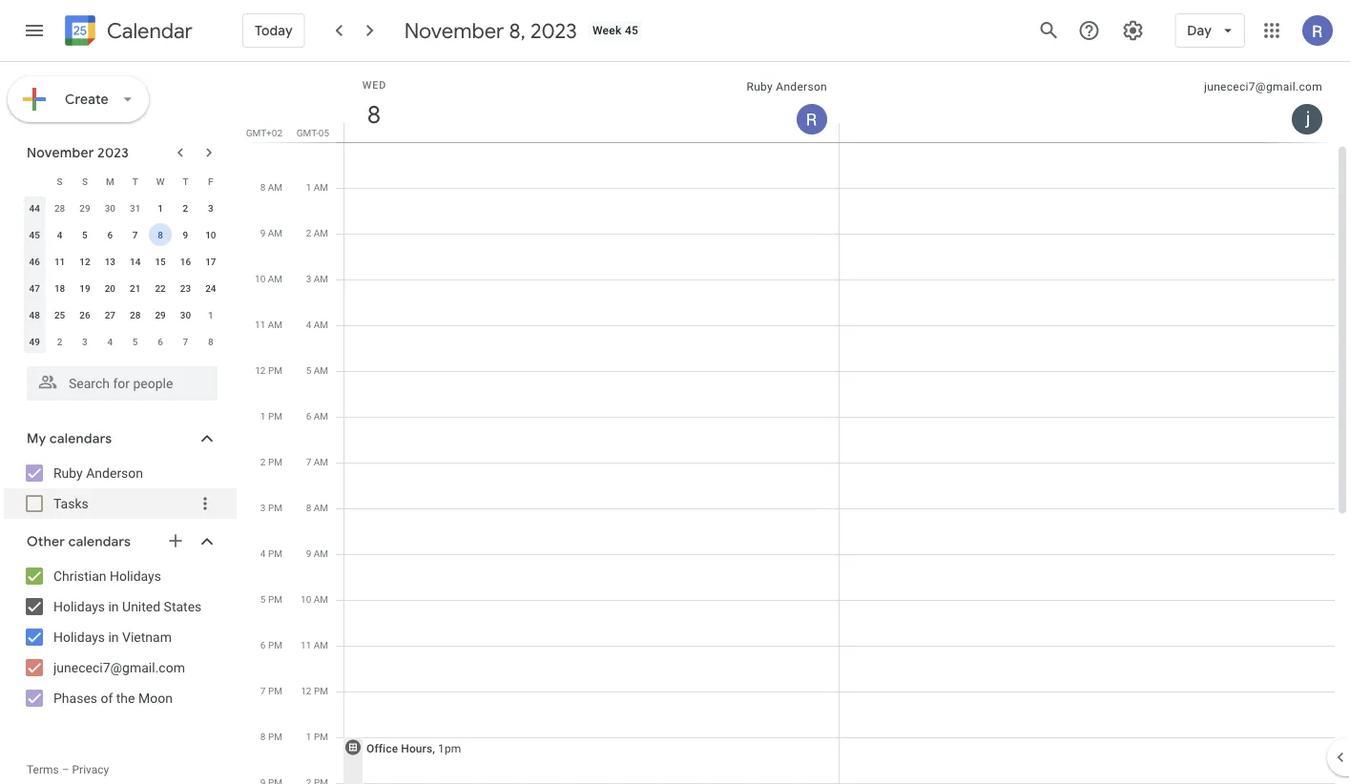 Task type: locate. For each thing, give the bounding box(es) containing it.
2 horizontal spatial 12
[[301, 686, 312, 697]]

0 horizontal spatial 30
[[105, 202, 115, 214]]

30
[[105, 202, 115, 214], [180, 309, 191, 321]]

add other calendars image
[[166, 532, 185, 551]]

t left the w
[[132, 176, 138, 187]]

28 for 28 element
[[130, 309, 141, 321]]

2 horizontal spatial 11
[[301, 640, 311, 652]]

phases of the moon
[[53, 691, 173, 706]]

11 am
[[255, 319, 283, 331], [301, 640, 328, 652]]

november left 8, on the top left
[[404, 17, 504, 44]]

in left vietnam
[[108, 630, 119, 645]]

0 horizontal spatial 8 am
[[260, 182, 283, 193]]

pm down 7 pm
[[268, 732, 283, 743]]

6 for december 6 element
[[158, 336, 163, 347]]

junececi7@gmail.com inside other calendars list
[[53, 660, 185, 676]]

0 vertical spatial 11
[[54, 256, 65, 267]]

row group inside november 2023 grid
[[22, 195, 223, 355]]

0 horizontal spatial 29
[[79, 202, 90, 214]]

0 horizontal spatial ruby
[[53, 465, 83, 481]]

8 am left 1 am
[[260, 182, 283, 193]]

december 6 element
[[149, 330, 172, 353]]

in
[[108, 599, 119, 615], [108, 630, 119, 645]]

11 right 46 on the left top of page
[[54, 256, 65, 267]]

5 right december 4 element
[[133, 336, 138, 347]]

,
[[433, 742, 435, 755]]

0 vertical spatial 2023
[[531, 17, 577, 44]]

8 down 7 pm
[[260, 732, 266, 743]]

11 am right 6 pm
[[301, 640, 328, 652]]

junececi7@gmail.com inside 'junececi7@gmail.com' column header
[[1205, 80, 1323, 94]]

pm down 5 pm
[[268, 640, 283, 652]]

6 left december 7 element
[[158, 336, 163, 347]]

my
[[27, 431, 46, 448]]

pm up 6 pm
[[268, 594, 283, 606]]

row
[[336, 142, 1335, 785], [22, 168, 223, 195], [22, 195, 223, 221], [22, 221, 223, 248], [22, 248, 223, 275], [22, 275, 223, 302], [22, 302, 223, 328], [22, 328, 223, 355]]

3 down 2 am at the top of the page
[[306, 273, 311, 285]]

9 am left 2 am at the top of the page
[[260, 228, 283, 239]]

1pm
[[438, 742, 461, 755]]

6 down october 30 element
[[107, 229, 113, 241]]

1 horizontal spatial 30
[[180, 309, 191, 321]]

12 pm
[[255, 365, 283, 377], [301, 686, 328, 697]]

calendars right my
[[50, 431, 112, 448]]

december 3 element
[[73, 330, 96, 353]]

1 t from the left
[[132, 176, 138, 187]]

0 horizontal spatial 45
[[29, 229, 40, 241]]

7 right 2 pm
[[306, 457, 311, 468]]

10 am left 3 am
[[255, 273, 283, 285]]

1 vertical spatial 1 pm
[[306, 732, 328, 743]]

christian
[[53, 568, 106, 584]]

0 horizontal spatial 12
[[79, 256, 90, 267]]

29 right october 28 element in the left of the page
[[79, 202, 90, 214]]

december 4 element
[[99, 330, 122, 353]]

am down 2 am at the top of the page
[[314, 273, 328, 285]]

cell
[[343, 142, 840, 785], [840, 142, 1335, 785]]

7 down 6 pm
[[260, 686, 266, 697]]

6 for 6 pm
[[260, 640, 266, 652]]

3 left december 4 element
[[82, 336, 88, 347]]

9 right 10 element at the top left
[[260, 228, 266, 239]]

december 2 element
[[48, 330, 71, 353]]

t right the w
[[183, 176, 189, 187]]

1
[[306, 182, 311, 193], [158, 202, 163, 214], [208, 309, 213, 321], [260, 411, 266, 422], [306, 732, 312, 743]]

0 horizontal spatial s
[[57, 176, 63, 187]]

2 for 'december 2' element at left top
[[57, 336, 62, 347]]

1 pm right 8 pm
[[306, 732, 328, 743]]

28
[[54, 202, 65, 214], [130, 309, 141, 321]]

48
[[29, 309, 40, 321]]

week 45
[[593, 24, 639, 37]]

5 up 6 pm
[[260, 594, 266, 606]]

calendars inside dropdown button
[[50, 431, 112, 448]]

day button
[[1175, 8, 1246, 53]]

holidays down the christian
[[53, 599, 105, 615]]

29 right 28 element
[[155, 309, 166, 321]]

45 inside row
[[29, 229, 40, 241]]

0 horizontal spatial 12 pm
[[255, 365, 283, 377]]

0 horizontal spatial 2023
[[97, 144, 129, 161]]

1 vertical spatial calendars
[[68, 534, 131, 551]]

6 am
[[306, 411, 328, 422]]

1 vertical spatial in
[[108, 630, 119, 645]]

10 right 5 pm
[[301, 594, 311, 606]]

junececi7@gmail.com down day 'popup button'
[[1205, 80, 1323, 94]]

2 left december 3 "element"
[[57, 336, 62, 347]]

0 horizontal spatial ruby anderson
[[53, 465, 143, 481]]

0 vertical spatial ruby anderson
[[747, 80, 828, 94]]

1 horizontal spatial 9
[[260, 228, 266, 239]]

1 vertical spatial junececi7@gmail.com
[[53, 660, 185, 676]]

4 up 5 am
[[306, 319, 311, 331]]

29 for the october 29 element
[[79, 202, 90, 214]]

december 1 element
[[199, 304, 222, 326]]

10
[[205, 229, 216, 241], [255, 273, 266, 285], [301, 594, 311, 606]]

21 element
[[124, 277, 147, 300]]

hours
[[401, 742, 433, 755]]

1 vertical spatial 8 am
[[306, 503, 328, 514]]

create
[[65, 91, 109, 108]]

1 in from the top
[[108, 599, 119, 615]]

30 inside 'element'
[[180, 309, 191, 321]]

settings menu image
[[1122, 19, 1145, 42]]

calendars
[[50, 431, 112, 448], [68, 534, 131, 551]]

1 horizontal spatial 11 am
[[301, 640, 328, 652]]

1 horizontal spatial 12
[[255, 365, 266, 377]]

today button
[[242, 8, 305, 53]]

0 vertical spatial 29
[[79, 202, 90, 214]]

united
[[122, 599, 161, 615]]

6 up 7 am
[[306, 411, 311, 422]]

the
[[116, 691, 135, 706]]

2023 right 8, on the top left
[[531, 17, 577, 44]]

0 horizontal spatial 11
[[54, 256, 65, 267]]

5
[[82, 229, 88, 241], [133, 336, 138, 347], [306, 365, 311, 377], [260, 594, 266, 606]]

0 vertical spatial 12 pm
[[255, 365, 283, 377]]

12 left 5 am
[[255, 365, 266, 377]]

45 right week
[[625, 24, 639, 37]]

0 vertical spatial 45
[[625, 24, 639, 37]]

9 am right 4 pm at left
[[306, 548, 328, 560]]

1 horizontal spatial t
[[183, 176, 189, 187]]

holidays
[[110, 568, 161, 584], [53, 599, 105, 615], [53, 630, 105, 645]]

am left 2 am at the top of the page
[[268, 228, 283, 239]]

7 for december 7 element
[[183, 336, 188, 347]]

7 right december 6 element
[[183, 336, 188, 347]]

am left 3 am
[[268, 273, 283, 285]]

1 vertical spatial ruby anderson
[[53, 465, 143, 481]]

11 inside row
[[54, 256, 65, 267]]

in left united at the bottom of the page
[[108, 599, 119, 615]]

row group
[[22, 195, 223, 355]]

7 for 7 am
[[306, 457, 311, 468]]

december 5 element
[[124, 330, 147, 353]]

49
[[29, 336, 40, 347]]

17
[[205, 256, 216, 267]]

7
[[133, 229, 138, 241], [183, 336, 188, 347], [306, 457, 311, 468], [260, 686, 266, 697]]

44
[[29, 202, 40, 214]]

31
[[130, 202, 141, 214]]

11
[[54, 256, 65, 267], [255, 319, 266, 331], [301, 640, 311, 652]]

am right 6 pm
[[314, 640, 328, 652]]

14 element
[[124, 250, 147, 273]]

1 horizontal spatial 29
[[155, 309, 166, 321]]

2 vertical spatial 12
[[301, 686, 312, 697]]

1 vertical spatial holidays
[[53, 599, 105, 615]]

1 horizontal spatial ruby
[[747, 80, 773, 94]]

8 grid
[[244, 62, 1351, 785]]

ruby anderson inside 8 column header
[[747, 80, 828, 94]]

pm down 2 pm
[[268, 503, 283, 514]]

s left m
[[82, 176, 88, 187]]

1 vertical spatial 11
[[255, 319, 266, 331]]

10 right 24 element
[[255, 273, 266, 285]]

6 up 7 pm
[[260, 640, 266, 652]]

0 horizontal spatial 11 am
[[255, 319, 283, 331]]

1 vertical spatial ruby
[[53, 465, 83, 481]]

4 pm
[[260, 548, 283, 560]]

2 vertical spatial holidays
[[53, 630, 105, 645]]

0 horizontal spatial november
[[27, 144, 94, 161]]

2 vertical spatial 10
[[301, 594, 311, 606]]

0 vertical spatial in
[[108, 599, 119, 615]]

1 right 30 'element'
[[208, 309, 213, 321]]

28 element
[[124, 304, 147, 326]]

0 horizontal spatial t
[[132, 176, 138, 187]]

20
[[105, 283, 115, 294]]

1 horizontal spatial 11
[[255, 319, 266, 331]]

9 right 8 cell
[[183, 229, 188, 241]]

0 horizontal spatial 28
[[54, 202, 65, 214]]

1 horizontal spatial s
[[82, 176, 88, 187]]

12 right 11 element
[[79, 256, 90, 267]]

1 vertical spatial anderson
[[86, 465, 143, 481]]

pm
[[268, 365, 283, 377], [268, 411, 283, 422], [268, 457, 283, 468], [268, 503, 283, 514], [268, 548, 283, 560], [268, 594, 283, 606], [268, 640, 283, 652], [268, 686, 283, 697], [314, 686, 328, 697], [268, 732, 283, 743], [314, 732, 328, 743]]

30 right the october 29 element
[[105, 202, 115, 214]]

row containing 49
[[22, 328, 223, 355]]

1 up 2 pm
[[260, 411, 266, 422]]

18 element
[[48, 277, 71, 300]]

pm left 5 am
[[268, 365, 283, 377]]

4 down 3 pm
[[260, 548, 266, 560]]

holidays up united at the bottom of the page
[[110, 568, 161, 584]]

9 right 4 pm at left
[[306, 548, 311, 560]]

2 cell from the left
[[840, 142, 1335, 785]]

0 vertical spatial calendars
[[50, 431, 112, 448]]

0 vertical spatial anderson
[[776, 80, 828, 94]]

2 t from the left
[[183, 176, 189, 187]]

row group containing 44
[[22, 195, 223, 355]]

0 horizontal spatial 9 am
[[260, 228, 283, 239]]

2 down 1 am
[[306, 228, 311, 239]]

1 vertical spatial 29
[[155, 309, 166, 321]]

s
[[57, 176, 63, 187], [82, 176, 88, 187]]

am
[[268, 182, 283, 193], [314, 182, 328, 193], [268, 228, 283, 239], [314, 228, 328, 239], [268, 273, 283, 285], [314, 273, 328, 285], [268, 319, 283, 331], [314, 319, 328, 331], [314, 365, 328, 377], [314, 411, 328, 422], [314, 457, 328, 468], [314, 503, 328, 514], [314, 548, 328, 560], [314, 594, 328, 606], [314, 640, 328, 652]]

calendars for my calendars
[[50, 431, 112, 448]]

1 vertical spatial 10
[[255, 273, 266, 285]]

0 vertical spatial holidays
[[110, 568, 161, 584]]

18
[[54, 283, 65, 294]]

11 right december 1 element
[[255, 319, 266, 331]]

0 horizontal spatial 1 pm
[[260, 411, 283, 422]]

16
[[180, 256, 191, 267]]

0 vertical spatial 10
[[205, 229, 216, 241]]

1 horizontal spatial 12 pm
[[301, 686, 328, 697]]

30 right the 29 element
[[180, 309, 191, 321]]

other calendars
[[27, 534, 131, 551]]

november 2023 grid
[[18, 168, 223, 355]]

2 s from the left
[[82, 176, 88, 187]]

1 horizontal spatial anderson
[[776, 80, 828, 94]]

3 down 2 pm
[[260, 503, 266, 514]]

0 vertical spatial junececi7@gmail.com
[[1205, 80, 1323, 94]]

am up 2 am at the top of the page
[[314, 182, 328, 193]]

3 pm
[[260, 503, 283, 514]]

4
[[57, 229, 62, 241], [306, 319, 311, 331], [107, 336, 113, 347], [260, 548, 266, 560]]

0 vertical spatial 28
[[54, 202, 65, 214]]

2 up 3 pm
[[260, 457, 266, 468]]

8 down wed
[[366, 99, 380, 130]]

0 vertical spatial 1 pm
[[260, 411, 283, 422]]

1 vertical spatial 12 pm
[[301, 686, 328, 697]]

30 for october 30 element
[[105, 202, 115, 214]]

12 pm right 7 pm
[[301, 686, 328, 697]]

None search field
[[0, 359, 237, 401]]

1 horizontal spatial junececi7@gmail.com
[[1205, 80, 1323, 94]]

anderson inside my calendars 'list'
[[86, 465, 143, 481]]

9 am
[[260, 228, 283, 239], [306, 548, 328, 560]]

1 cell from the left
[[343, 142, 840, 785]]

my calendars
[[27, 431, 112, 448]]

holidays for united
[[53, 599, 105, 615]]

0 vertical spatial november
[[404, 17, 504, 44]]

29 inside the october 29 element
[[79, 202, 90, 214]]

8 am right 3 pm
[[306, 503, 328, 514]]

6 for 6 am
[[306, 411, 311, 422]]

calendars up christian holidays
[[68, 534, 131, 551]]

ruby
[[747, 80, 773, 94], [53, 465, 83, 481]]

4 right december 3 "element"
[[107, 336, 113, 347]]

1 vertical spatial 30
[[180, 309, 191, 321]]

20 element
[[99, 277, 122, 300]]

2 for 2 pm
[[260, 457, 266, 468]]

3
[[208, 202, 213, 214], [306, 273, 311, 285], [82, 336, 88, 347], [260, 503, 266, 514]]

am up 5 am
[[314, 319, 328, 331]]

holidays down holidays in united states
[[53, 630, 105, 645]]

2 horizontal spatial 10
[[301, 594, 311, 606]]

47
[[29, 283, 40, 294]]

1 vertical spatial 45
[[29, 229, 40, 241]]

1 vertical spatial 10 am
[[301, 594, 328, 606]]

0 vertical spatial 30
[[105, 202, 115, 214]]

1 horizontal spatial 9 am
[[306, 548, 328, 560]]

moon
[[138, 691, 173, 706]]

10 am
[[255, 273, 283, 285], [301, 594, 328, 606]]

november
[[404, 17, 504, 44], [27, 144, 94, 161]]

junececi7@gmail.com column header
[[839, 62, 1335, 142]]

11 am left 4 am
[[255, 319, 283, 331]]

december 8 element
[[199, 330, 222, 353]]

holidays in vietnam
[[53, 630, 172, 645]]

pm down 6 pm
[[268, 686, 283, 697]]

45
[[625, 24, 639, 37], [29, 229, 40, 241]]

5 for 5 pm
[[260, 594, 266, 606]]

wednesday, november 8 element
[[352, 93, 396, 137]]

gmt+02
[[246, 127, 283, 138]]

2023 up m
[[97, 144, 129, 161]]

t
[[132, 176, 138, 187], [183, 176, 189, 187]]

am down 6 am
[[314, 457, 328, 468]]

row containing 48
[[22, 302, 223, 328]]

1 right october 31 element
[[158, 202, 163, 214]]

2 in from the top
[[108, 630, 119, 645]]

holidays for vietnam
[[53, 630, 105, 645]]

am left 1 am
[[268, 182, 283, 193]]

0 vertical spatial 12
[[79, 256, 90, 267]]

3 inside "element"
[[82, 336, 88, 347]]

12 pm left 5 am
[[255, 365, 283, 377]]

12 element
[[73, 250, 96, 273]]

6
[[107, 229, 113, 241], [158, 336, 163, 347], [306, 411, 311, 422], [260, 640, 266, 652]]

calendars inside dropdown button
[[68, 534, 131, 551]]

4 for december 4 element
[[107, 336, 113, 347]]

0 horizontal spatial junececi7@gmail.com
[[53, 660, 185, 676]]

tasks
[[53, 496, 89, 512]]

pm down 3 pm
[[268, 548, 283, 560]]

november 8, 2023
[[404, 17, 577, 44]]

october 30 element
[[99, 197, 122, 220]]

wed
[[362, 79, 387, 91]]

15
[[155, 256, 166, 267]]

12 right 7 pm
[[301, 686, 312, 697]]

ruby anderson
[[747, 80, 828, 94], [53, 465, 143, 481]]

0 horizontal spatial 9
[[183, 229, 188, 241]]

0 vertical spatial ruby
[[747, 80, 773, 94]]

1 pm left 6 am
[[260, 411, 283, 422]]

1 horizontal spatial november
[[404, 17, 504, 44]]

cell containing office hours
[[343, 142, 840, 785]]

29 for the 29 element
[[155, 309, 166, 321]]

0 horizontal spatial 10
[[205, 229, 216, 241]]

8
[[366, 99, 380, 130], [260, 182, 266, 193], [158, 229, 163, 241], [208, 336, 213, 347], [306, 503, 311, 514], [260, 732, 266, 743]]

november up october 28 element in the left of the page
[[27, 144, 94, 161]]

8 am
[[260, 182, 283, 193], [306, 503, 328, 514]]

1 horizontal spatial 45
[[625, 24, 639, 37]]

26
[[79, 309, 90, 321]]

2
[[183, 202, 188, 214], [306, 228, 311, 239], [57, 336, 62, 347], [260, 457, 266, 468]]

1 vertical spatial 28
[[130, 309, 141, 321]]

phases
[[53, 691, 97, 706]]

45 down 44
[[29, 229, 40, 241]]

10 element
[[199, 223, 222, 246]]

my calendars list
[[4, 458, 237, 519]]

1 horizontal spatial ruby anderson
[[747, 80, 828, 94]]

s up october 28 element in the left of the page
[[57, 176, 63, 187]]

november 2023
[[27, 144, 129, 161]]

8 cell
[[148, 221, 173, 248]]

row containing office hours
[[336, 142, 1335, 785]]

1 horizontal spatial 28
[[130, 309, 141, 321]]

1 horizontal spatial 10 am
[[301, 594, 328, 606]]

0 horizontal spatial anderson
[[86, 465, 143, 481]]

05
[[319, 127, 329, 138]]

junececi7@gmail.com up the phases of the moon
[[53, 660, 185, 676]]

13
[[105, 256, 115, 267]]

terms
[[27, 764, 59, 777]]

1 vertical spatial november
[[27, 144, 94, 161]]

12
[[79, 256, 90, 267], [255, 365, 266, 377], [301, 686, 312, 697]]

3 for 3 pm
[[260, 503, 266, 514]]

0 vertical spatial 10 am
[[255, 273, 283, 285]]

14
[[130, 256, 141, 267]]

11 right 6 pm
[[301, 640, 311, 652]]

7 am
[[306, 457, 328, 468]]

25 element
[[48, 304, 71, 326]]

4 for 4 pm
[[260, 548, 266, 560]]

ruby inside my calendars 'list'
[[53, 465, 83, 481]]

0 vertical spatial 9 am
[[260, 228, 283, 239]]

28 right 44
[[54, 202, 65, 214]]



Task type: describe. For each thing, give the bounding box(es) containing it.
am left 4 am
[[268, 319, 283, 331]]

8 inside cell
[[158, 229, 163, 241]]

calendars for other calendars
[[68, 534, 131, 551]]

1 vertical spatial 11 am
[[301, 640, 328, 652]]

30 for 30 'element'
[[180, 309, 191, 321]]

in for united
[[108, 599, 119, 615]]

1 vertical spatial 9 am
[[306, 548, 328, 560]]

24
[[205, 283, 216, 294]]

anderson inside 8 column header
[[776, 80, 828, 94]]

gmt-05
[[297, 127, 329, 138]]

holidays in united states
[[53, 599, 202, 615]]

calendar heading
[[103, 18, 193, 44]]

1 vertical spatial 12
[[255, 365, 266, 377]]

terms link
[[27, 764, 59, 777]]

ruby inside 8 column header
[[747, 80, 773, 94]]

8 right december 7 element
[[208, 336, 213, 347]]

28 for october 28 element in the left of the page
[[54, 202, 65, 214]]

11 element
[[48, 250, 71, 273]]

am down 1 am
[[314, 228, 328, 239]]

2 right october 31 element
[[183, 202, 188, 214]]

8,
[[509, 17, 526, 44]]

6 pm
[[260, 640, 283, 652]]

week
[[593, 24, 622, 37]]

23
[[180, 283, 191, 294]]

states
[[164, 599, 202, 615]]

4 for 4 am
[[306, 319, 311, 331]]

8 inside wed 8
[[366, 99, 380, 130]]

1 right 8 pm
[[306, 732, 312, 743]]

1 horizontal spatial 1 pm
[[306, 732, 328, 743]]

m
[[106, 176, 114, 187]]

october 29 element
[[73, 197, 96, 220]]

wed 8
[[362, 79, 387, 130]]

in for vietnam
[[108, 630, 119, 645]]

12 inside row
[[79, 256, 90, 267]]

3 for december 3 "element"
[[82, 336, 88, 347]]

1 up 2 am at the top of the page
[[306, 182, 311, 193]]

7 left 8 cell
[[133, 229, 138, 241]]

other calendars list
[[4, 561, 237, 714]]

5 pm
[[260, 594, 283, 606]]

november for november 8, 2023
[[404, 17, 504, 44]]

pm right 7 pm
[[314, 686, 328, 697]]

2 horizontal spatial 9
[[306, 548, 311, 560]]

am right 5 pm
[[314, 594, 328, 606]]

29 element
[[149, 304, 172, 326]]

27
[[105, 309, 115, 321]]

calendar
[[107, 18, 193, 44]]

row inside 8 grid
[[336, 142, 1335, 785]]

am right 4 pm at left
[[314, 548, 328, 560]]

22
[[155, 283, 166, 294]]

vietnam
[[122, 630, 172, 645]]

pm right 8 pm
[[314, 732, 328, 743]]

row containing s
[[22, 168, 223, 195]]

1 s from the left
[[57, 176, 63, 187]]

23 element
[[174, 277, 197, 300]]

office hours , 1pm
[[367, 742, 461, 755]]

privacy link
[[72, 764, 109, 777]]

of
[[101, 691, 113, 706]]

row containing 47
[[22, 275, 223, 302]]

7 for 7 pm
[[260, 686, 266, 697]]

w
[[156, 176, 165, 187]]

46
[[29, 256, 40, 267]]

today
[[255, 22, 293, 39]]

terms – privacy
[[27, 764, 109, 777]]

1 horizontal spatial 8 am
[[306, 503, 328, 514]]

november for november 2023
[[27, 144, 94, 161]]

other
[[27, 534, 65, 551]]

30 element
[[174, 304, 197, 326]]

row containing 46
[[22, 248, 223, 275]]

ruby anderson inside my calendars 'list'
[[53, 465, 143, 481]]

december 7 element
[[174, 330, 197, 353]]

8 pm
[[260, 732, 283, 743]]

2 vertical spatial 11
[[301, 640, 311, 652]]

row containing 45
[[22, 221, 223, 248]]

2 am
[[306, 228, 328, 239]]

–
[[62, 764, 69, 777]]

9 inside row
[[183, 229, 188, 241]]

21
[[130, 283, 141, 294]]

10 inside row
[[205, 229, 216, 241]]

my calendars button
[[4, 424, 237, 454]]

22 element
[[149, 277, 172, 300]]

am up 7 am
[[314, 411, 328, 422]]

office
[[367, 742, 398, 755]]

christian holidays
[[53, 568, 161, 584]]

3 down f
[[208, 202, 213, 214]]

am up 6 am
[[314, 365, 328, 377]]

pm left 7 am
[[268, 457, 283, 468]]

1 am
[[306, 182, 328, 193]]

f
[[208, 176, 213, 187]]

Search for people text field
[[38, 367, 206, 401]]

1 horizontal spatial 2023
[[531, 17, 577, 44]]

5 am
[[306, 365, 328, 377]]

24 element
[[199, 277, 222, 300]]

19 element
[[73, 277, 96, 300]]

gmt-
[[297, 127, 319, 138]]

1 vertical spatial 2023
[[97, 144, 129, 161]]

5 down the october 29 element
[[82, 229, 88, 241]]

16 element
[[174, 250, 197, 273]]

8 right f
[[260, 182, 266, 193]]

october 31 element
[[124, 197, 147, 220]]

13 element
[[99, 250, 122, 273]]

15 element
[[149, 250, 172, 273]]

19
[[79, 283, 90, 294]]

4 down october 28 element in the left of the page
[[57, 229, 62, 241]]

privacy
[[72, 764, 109, 777]]

other calendars button
[[4, 527, 237, 557]]

0 vertical spatial 8 am
[[260, 182, 283, 193]]

4 am
[[306, 319, 328, 331]]

am down 7 am
[[314, 503, 328, 514]]

5 for 5 am
[[306, 365, 311, 377]]

26 element
[[73, 304, 96, 326]]

3 am
[[306, 273, 328, 285]]

17 element
[[199, 250, 222, 273]]

8 right 3 pm
[[306, 503, 311, 514]]

create button
[[8, 76, 149, 122]]

pm left 6 am
[[268, 411, 283, 422]]

5 for the december 5 element
[[133, 336, 138, 347]]

tasks list item
[[4, 489, 237, 519]]

25
[[54, 309, 65, 321]]

7 pm
[[260, 686, 283, 697]]

1 horizontal spatial 10
[[255, 273, 266, 285]]

2 pm
[[260, 457, 283, 468]]

2 for 2 am
[[306, 228, 311, 239]]

calendar element
[[61, 11, 193, 53]]

row containing 44
[[22, 195, 223, 221]]

3 for 3 am
[[306, 273, 311, 285]]

0 vertical spatial 11 am
[[255, 319, 283, 331]]

day
[[1188, 22, 1212, 39]]

8 column header
[[344, 62, 840, 142]]

main drawer image
[[23, 19, 46, 42]]

0 horizontal spatial 10 am
[[255, 273, 283, 285]]

october 28 element
[[48, 197, 71, 220]]

27 element
[[99, 304, 122, 326]]



Task type: vqa. For each thing, say whether or not it's contained in the screenshot.
12 PM
yes



